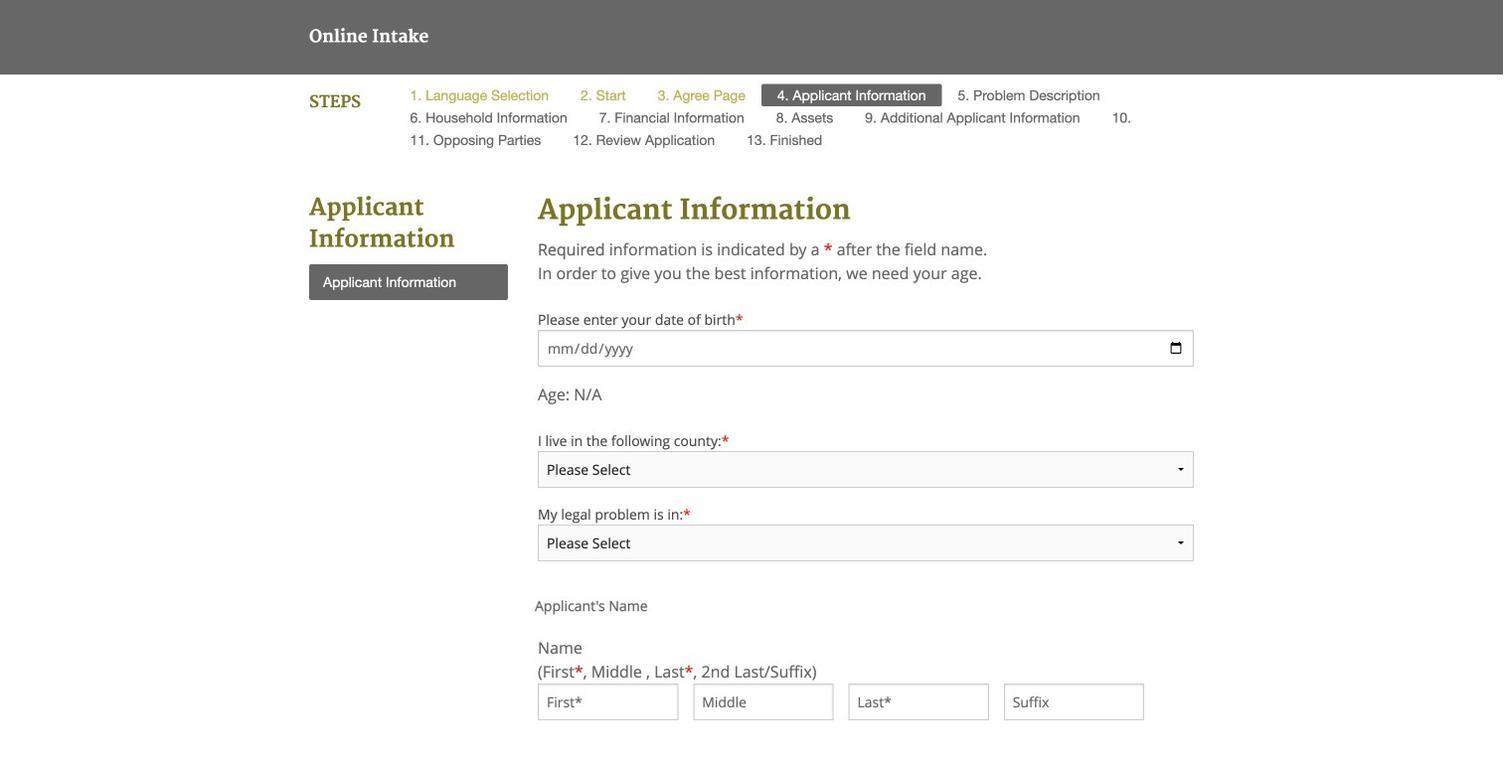 Task type: describe. For each thing, give the bounding box(es) containing it.
Suffix text field
[[1004, 684, 1144, 721]]

Last* text field
[[849, 684, 989, 721]]



Task type: vqa. For each thing, say whether or not it's contained in the screenshot.
CONTINUE » submit
no



Task type: locate. For each thing, give the bounding box(es) containing it.
None date field
[[538, 330, 1194, 367]]

First* text field
[[538, 684, 678, 721]]

Middle text field
[[693, 684, 834, 721]]



